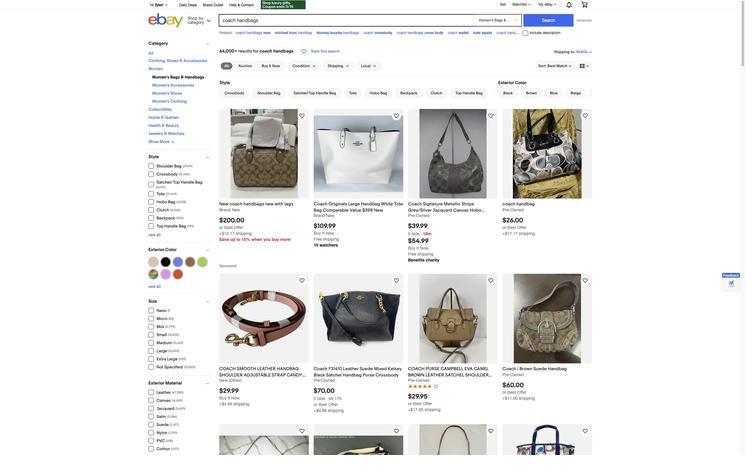 Task type: locate. For each thing, give the bounding box(es) containing it.
shoulder up pink/gold
[[219, 373, 243, 378]]

now down $54.99
[[420, 246, 429, 251]]

offer for $29.95
[[423, 402, 432, 406]]

main content
[[217, 38, 607, 455]]

new
[[263, 30, 271, 35], [265, 201, 274, 207]]

0 horizontal spatial hobo
[[157, 200, 167, 205]]

buy inside $39.99 0 bids · 18m $54.99 buy it now free shipping benefits charity
[[408, 246, 416, 251]]

shoulder inside main content
[[257, 91, 273, 96]]

canvas
[[454, 208, 469, 213], [157, 398, 171, 403]]

backpack (920)
[[157, 216, 184, 221]]

(1)
[[168, 309, 170, 313], [434, 384, 438, 389]]

2 pre-owned from the top
[[408, 378, 430, 383]]

coach up satchel
[[314, 366, 328, 372]]

best up the +$17.65
[[413, 402, 422, 406]]

see all button for style
[[149, 232, 161, 237]]

coach | brown suede handbag heading
[[503, 366, 567, 372]]

2 see all button from the top
[[149, 284, 161, 289]]

0 vertical spatial brand
[[203, 3, 213, 7]]

0 vertical spatial 0
[[408, 232, 411, 236]]

tote right white
[[394, 201, 403, 207]]

pre-owned for purse
[[408, 213, 430, 218]]

wallet
[[459, 30, 469, 35]]

jacquard down signature
[[433, 208, 452, 213]]

hi
[[150, 3, 154, 7]]

handbags down search for anything text box
[[343, 31, 359, 35]]

michael
[[275, 30, 288, 35]]

women's accessories link
[[152, 83, 194, 88]]

home & garden link
[[149, 115, 179, 120]]

clutch for clutch
[[431, 91, 442, 96]]

0 inside $39.99 0 bids · 18m $54.99 buy it now free shipping benefits charity
[[408, 232, 411, 236]]

this
[[321, 49, 327, 53]]

daily deals
[[179, 3, 197, 7]]

bids inside $39.99 0 bids · 18m $54.99 buy it now free shipping benefits charity
[[412, 232, 420, 236]]

buy inside $29.99 buy it now +$4.99 shipping
[[219, 396, 227, 401]]

canvas down stripe
[[454, 208, 469, 213]]

coach signature metallic stripe grey/silver jacquard canvas hobo handbag purse heading
[[408, 201, 485, 220]]

0 vertical spatial (1)
[[168, 309, 170, 313]]

coach handbag heading
[[503, 201, 535, 207]]

satchel/top handle bag
[[294, 91, 336, 96]]

category
[[188, 20, 204, 25]]

best inside $200.00 or best offer +$13.17 shipping save up to 15% when you buy more
[[224, 225, 233, 230]]

0 vertical spatial color
[[515, 80, 527, 86]]

or inside '$26.00 or best offer +$17.17 shipping'
[[503, 225, 506, 230]]

1 all from the top
[[156, 232, 161, 237]]

0 horizontal spatial shipping
[[328, 64, 343, 68]]

pre- up $70.00
[[314, 378, 322, 383]]

with
[[275, 201, 283, 207]]

(2,799)
[[165, 325, 175, 329]]

backpack left clutch link
[[400, 91, 418, 96]]

|
[[518, 366, 519, 372]]

1 horizontal spatial 0
[[408, 232, 411, 236]]

offer down $200.00 on the top left
[[234, 225, 243, 230]]

1 vertical spatial black
[[314, 373, 325, 378]]

0 horizontal spatial purse
[[363, 373, 375, 378]]

all up clothing,
[[149, 51, 153, 56]]

accessories inside women's bags & handbags women's accessories women's shoes women's clothing
[[170, 83, 194, 88]]

0 horizontal spatial satchel/top
[[157, 180, 180, 185]]

1 horizontal spatial save
[[311, 49, 320, 53]]

brown left blue
[[526, 91, 537, 96]]

0 vertical spatial all link
[[149, 51, 153, 56]]

satchel/top for satchel/top handle bag (10,197)
[[157, 180, 180, 185]]

pre- up $60.00
[[503, 373, 511, 378]]

coach inside coach f31410 leather suede mixed kelsey black satchel handbag purse crossbody pre-owned
[[314, 366, 328, 372]]

exterior for 'exterior material' dropdown button
[[149, 381, 164, 386]]

0 horizontal spatial all
[[149, 51, 153, 56]]

1 vertical spatial pre-owned
[[408, 378, 430, 383]]

pre-owned for bag
[[408, 378, 430, 383]]

offer down $26.00
[[517, 225, 527, 230]]

1 vertical spatial large
[[157, 349, 167, 354]]

1 horizontal spatial bids
[[412, 232, 420, 236]]

1 vertical spatial style
[[149, 154, 159, 160]]

shipping for $29.95
[[425, 408, 441, 412]]

shipping inside '$26.00 or best offer +$17.17 shipping'
[[519, 231, 535, 236]]

coach inside the coach smooth leather handbag shoulder adjustable strap  candy pink/gold  nwot
[[219, 366, 236, 372]]

or inside $200.00 or best offer +$13.17 shipping save up to 15% when you buy more
[[219, 225, 223, 230]]

coach | brown suede handbag image
[[514, 274, 581, 364]]

0 vertical spatial save
[[311, 49, 320, 53]]

crossbody inside coach f31410 leather suede mixed kelsey black satchel handbag purse crossbody pre-owned
[[376, 373, 399, 378]]

main content containing $200.00
[[217, 38, 607, 455]]

2 shoulder from the left
[[466, 373, 489, 378]]

(2,017)
[[170, 423, 179, 427]]

64,000
[[219, 48, 235, 54]]

sell link
[[497, 2, 509, 6]]

1 coach from the left
[[219, 366, 236, 372]]

brand
[[203, 3, 213, 7], [219, 208, 231, 212], [314, 213, 325, 218]]

1 vertical spatial leather
[[426, 373, 444, 378]]

leather right f31410 in the left of the page
[[343, 366, 359, 372]]

save inside button
[[311, 49, 320, 53]]

coach left |
[[503, 366, 517, 372]]

0 vertical spatial all
[[149, 51, 153, 56]]

$26.00
[[503, 217, 523, 225]]

satchel/top up (10,197)
[[157, 180, 180, 185]]

shipping down 17h
[[328, 409, 344, 413]]

related:
[[219, 31, 233, 35]]

coach vintage penny pocket crossbody purse brown tan leather b6d 9755 image
[[419, 425, 487, 455]]

brown inside the coach | brown suede handbag pre-owned
[[520, 366, 533, 372]]

now down $109.99
[[326, 231, 334, 236]]

originals
[[329, 201, 347, 207]]

best inside $60.00 or best offer +$11.00 shipping
[[508, 390, 516, 395]]

2 see all from the top
[[149, 284, 161, 289]]

free inside $39.99 0 bids · 18m $54.99 buy it now free shipping benefits charity
[[408, 252, 416, 257]]

large up the value
[[348, 201, 360, 207]]

offer inside $70.00 0 bids · 6d 17h or best offer +$9.88 shipping
[[328, 403, 338, 407]]

shoes right clothing,
[[167, 58, 179, 63]]

crossbody down the all text field
[[225, 91, 244, 96]]

0 horizontal spatial to
[[236, 237, 240, 242]]

1 horizontal spatial to
[[571, 49, 574, 54]]

shipping inside shipping to : 94804
[[554, 49, 570, 54]]

new coach handbags new with tags link
[[219, 201, 309, 207]]

top down backpack (920)
[[157, 224, 164, 229]]

1 shoulder from the left
[[219, 373, 243, 378]]

1 vertical spatial exterior color
[[149, 247, 177, 253]]

collectibles home & garden health & beauty jewelry & watches
[[149, 107, 185, 136]]

kate spade
[[473, 30, 492, 35]]

offer for $60.00
[[517, 390, 527, 395]]

hobo for hobo bag (6,428)
[[157, 200, 167, 205]]

now
[[272, 64, 280, 68], [326, 231, 334, 236], [420, 246, 429, 251], [231, 396, 240, 401]]

None submit
[[524, 14, 574, 27]]

best inside dropdown button
[[548, 64, 556, 68]]

free up 10
[[314, 237, 322, 242]]

& inside women's bags & handbags women's accessories women's shoes women's clothing
[[181, 75, 184, 80]]

2 vertical spatial crossbody
[[376, 373, 399, 378]]

see all button
[[149, 232, 161, 237], [149, 284, 161, 289]]

0 horizontal spatial 0
[[314, 397, 316, 401]]

(1) left f27231
[[434, 384, 438, 389]]

see all up the size
[[149, 284, 161, 289]]

offer inside $29.95 or best offer +$17.65 shipping
[[423, 402, 432, 406]]

suede inside the coach | brown suede handbag pre-owned
[[534, 366, 547, 372]]

1 vertical spatial hobo
[[157, 200, 167, 205]]

coach inside coach originals large handbag white tote bag comparable value $398 new brand new
[[314, 201, 328, 207]]

1 horizontal spatial style
[[220, 80, 230, 86]]

1 horizontal spatial all
[[224, 64, 229, 68]]

coach inside the coach crossbody
[[364, 31, 374, 35]]

authentic coach brown canvas crossbody purse image
[[314, 436, 403, 455]]

daily
[[179, 3, 187, 7]]

0 vertical spatial leather
[[257, 366, 276, 372]]

brown link
[[521, 88, 542, 98]]

1 horizontal spatial suede
[[360, 366, 373, 372]]

!
[[163, 3, 164, 7]]

0 vertical spatial shoes
[[167, 58, 179, 63]]

hobo right tote link at top left
[[370, 91, 380, 96]]

1 pre-owned from the top
[[408, 213, 430, 218]]

shipping inside $109.99 buy it now free shipping 10 watchers
[[323, 237, 339, 242]]

shoulder down buy it now link
[[257, 91, 273, 96]]

handbag up the candy
[[277, 366, 299, 372]]

style up crossbody link
[[220, 80, 230, 86]]

top inside main content
[[456, 91, 462, 96]]

1 vertical spatial ·
[[326, 397, 328, 401]]

purse down 'mixed'
[[363, 373, 375, 378]]

hobo down tote (12,449)
[[157, 200, 167, 205]]

it down $54.99
[[417, 246, 419, 251]]

coach originals large handbag white tote bag comparable value $398 new image
[[314, 116, 403, 192]]

1 horizontal spatial handbag
[[517, 201, 535, 207]]

0 horizontal spatial ·
[[326, 397, 328, 401]]

0 vertical spatial see all button
[[149, 232, 161, 237]]

account navigation
[[147, 0, 592, 10]]

or inside $60.00 or best offer +$11.00 shipping
[[503, 390, 506, 395]]

see for exterior color
[[149, 284, 156, 289]]

handbag down purse
[[419, 379, 441, 385]]

satchel/top inside the satchel/top handle bag link
[[294, 91, 315, 96]]

shipping inside $39.99 0 bids · 18m $54.99 buy it now free shipping benefits charity
[[418, 252, 434, 257]]

& right bags
[[181, 75, 184, 80]]

$26.00 or best offer +$17.17 shipping
[[503, 217, 535, 236]]

or for $29.95
[[408, 402, 412, 406]]

1 horizontal spatial leather
[[343, 366, 359, 372]]

see all down top handle bag (991)
[[149, 232, 161, 237]]

see all for exterior color
[[149, 284, 161, 289]]

shoulder up crossbody (12,456)
[[157, 164, 173, 169]]

coach right "for"
[[260, 48, 272, 54]]

1 horizontal spatial brand
[[219, 208, 231, 212]]

0 vertical spatial free
[[314, 237, 322, 242]]

0 vertical spatial large
[[348, 201, 360, 207]]

value
[[350, 208, 361, 213]]

0 for $70.00
[[314, 397, 316, 401]]

large up the specified
[[167, 357, 178, 362]]

1 vertical spatial save
[[219, 237, 229, 242]]

jacquard inside coach signature metallic stripe grey/silver jacquard canvas hobo handbag purse
[[433, 208, 452, 213]]

1 vertical spatial all
[[156, 284, 161, 289]]

watch coach f31410 leather suede mixed kelsey black satchel handbag purse crossbody image
[[393, 277, 400, 285]]

it up +$4.99
[[228, 396, 230, 401]]

purse for mixed
[[363, 373, 375, 378]]

shipping up charity
[[418, 252, 434, 257]]

coach up $200.00 on the top left
[[230, 201, 243, 207]]

2 women's from the top
[[152, 83, 169, 88]]

handbags inside the 'coach handbags cross body'
[[408, 31, 424, 35]]

to right "up"
[[236, 237, 240, 242]]

style down show
[[149, 154, 159, 160]]

0 horizontal spatial style
[[149, 154, 159, 160]]

suede inside coach f31410 leather suede mixed kelsey black satchel handbag purse crossbody pre-owned
[[360, 366, 373, 372]]

coach for coach handbags cross body
[[397, 31, 407, 35]]

tote down (10,197)
[[157, 192, 165, 197]]

1 see from the top
[[149, 232, 156, 237]]

$70.00
[[314, 388, 335, 396]]

0 horizontal spatial jacquard
[[157, 406, 174, 412]]

coach up brown
[[408, 366, 425, 372]]

best for $29.95
[[413, 402, 422, 406]]

handbags up "for"
[[246, 31, 262, 35]]

purse inside coach signature metallic stripe grey/silver jacquard canvas hobo handbag purse
[[428, 214, 440, 220]]

coach for $70.00
[[314, 366, 328, 372]]

coach inside coach handbag pre-owned
[[503, 201, 516, 207]]

watch coach smooth leather handbag shoulder adjustable strap  candy pink/gold  nwot image
[[299, 277, 306, 285]]

shipping inside $60.00 or best offer +$11.00 shipping
[[519, 396, 535, 401]]

watch new coach ikat print purse shoulder tote crossbody hand bag foldover f24449 nwt image
[[582, 428, 589, 435]]

(12,449)
[[166, 192, 177, 196]]

1 vertical spatial purse
[[363, 373, 375, 378]]

feedback
[[723, 274, 739, 278]]

(29,174)
[[183, 164, 193, 168]]

1 vertical spatial shoulder
[[157, 164, 173, 169]]

see for style
[[149, 232, 156, 237]]

coach up new (other)
[[219, 366, 236, 372]]

shipping button
[[323, 61, 354, 71]]

coach up the grey/silver
[[408, 201, 422, 207]]

pre-owned
[[408, 213, 430, 218], [408, 378, 430, 383]]

2 vertical spatial exterior
[[149, 381, 164, 386]]

shoes inside women's bags & handbags women's accessories women's shoes women's clothing
[[170, 91, 182, 96]]

1 vertical spatial jacquard
[[157, 406, 174, 412]]

now inside $29.99 buy it now +$4.99 shipping
[[231, 396, 240, 401]]

ebay
[[545, 2, 553, 7]]

not specified (20,825)
[[157, 365, 195, 370]]

1 vertical spatial clutch
[[157, 208, 169, 213]]

pvc
[[157, 439, 165, 444]]

0 horizontal spatial handbag
[[277, 366, 299, 372]]

· inside $39.99 0 bids · 18m $54.99 buy it now free shipping benefits charity
[[421, 232, 422, 236]]

0 horizontal spatial bids
[[317, 397, 325, 401]]

specified
[[164, 365, 183, 370]]

0 horizontal spatial handbag
[[298, 31, 312, 35]]

condition
[[293, 64, 310, 68]]

bids inside $70.00 0 bids · 6d 17h or best offer +$9.88 shipping
[[317, 397, 325, 401]]

large up extra on the left bottom of the page
[[157, 349, 167, 354]]

1 vertical spatial new
[[265, 201, 274, 207]]

1 vertical spatial handbag
[[419, 379, 441, 385]]

bag inside coach originals large handbag white tote bag comparable value $398 new brand new
[[314, 208, 322, 213]]

coach inside coach purse campbell eva camel brown leather satchel shoulder bag handbag f27231
[[408, 366, 425, 372]]

0 vertical spatial pre-owned
[[408, 213, 430, 218]]

or for $200.00
[[219, 225, 223, 230]]

1 vertical spatial color
[[165, 247, 177, 253]]

1 see all button from the top
[[149, 232, 161, 237]]

new coach handbags new with tags image
[[231, 109, 298, 199]]

1 horizontal spatial shipping
[[554, 49, 570, 54]]

free
[[314, 237, 322, 242], [408, 252, 416, 257]]

1 see all from the top
[[149, 232, 161, 237]]

1 vertical spatial leather
[[157, 390, 171, 395]]

2 horizontal spatial brand
[[314, 213, 325, 218]]

· left the 6d
[[326, 397, 328, 401]]

0 vertical spatial handbag
[[277, 366, 299, 372]]

handbag inside the coach | brown suede handbag pre-owned
[[548, 366, 567, 372]]

shoes
[[167, 58, 179, 63], [170, 91, 182, 96]]

it down $109.99
[[322, 231, 325, 236]]

0 vertical spatial black
[[504, 91, 513, 96]]

help
[[229, 3, 237, 7]]

shipping inside dropdown button
[[328, 64, 343, 68]]

accessories up handbags
[[184, 58, 207, 63]]

black inside coach f31410 leather suede mixed kelsey black satchel handbag purse crossbody pre-owned
[[314, 373, 325, 378]]

shop
[[188, 16, 198, 20]]

best for $26.00
[[508, 225, 516, 230]]

suede left 'mixed'
[[360, 366, 373, 372]]

(10,802)
[[168, 333, 179, 337]]

buy down $54.99
[[408, 246, 416, 251]]

suede up the nylon
[[157, 423, 169, 428]]

sort: best match button
[[536, 61, 575, 71]]

see all for style
[[149, 232, 161, 237]]

2 horizontal spatial crossbody
[[376, 373, 399, 378]]

color up brown link
[[515, 80, 527, 86]]

pre-
[[503, 208, 511, 212], [408, 213, 416, 218], [503, 373, 511, 378], [314, 378, 322, 383], [408, 378, 416, 383]]

0 vertical spatial leather
[[343, 366, 359, 372]]

3 women's from the top
[[152, 91, 169, 96]]

women's up women's clothing link
[[152, 91, 169, 96]]

watch coach purse campbell eva camel brown leather satchel shoulder bag handbag f27231 image
[[487, 277, 495, 285]]

clutch up backpack (920)
[[157, 208, 169, 213]]

best up +$17.17
[[508, 225, 516, 230]]

crossbody
[[225, 91, 244, 96], [157, 172, 178, 177], [376, 373, 399, 378]]

· inside $70.00 0 bids · 6d 17h or best offer +$9.88 shipping
[[326, 397, 328, 401]]

offer down the 6d
[[328, 403, 338, 407]]

0 vertical spatial backpack
[[400, 91, 418, 96]]

leather up adjustable
[[257, 366, 276, 372]]

large (10,603)
[[157, 349, 179, 354]]

coach purse campbell eva camel brown leather satchel shoulder bag handbag f27231 heading
[[408, 366, 492, 385]]

suede for $70.00
[[360, 366, 373, 372]]

coach smooth leather handbag shoulder adjustable strap  candy pink/gold  nwot image
[[219, 287, 309, 351]]

0 down $70.00
[[314, 397, 316, 401]]

0 vertical spatial exterior color
[[498, 80, 527, 86]]

1 horizontal spatial crossbody
[[225, 91, 244, 96]]

all down top handle bag (991)
[[156, 232, 161, 237]]

1 vertical spatial accessories
[[170, 83, 194, 88]]

it inside $39.99 0 bids · 18m $54.99 buy it now free shipping benefits charity
[[417, 246, 419, 251]]

0 vertical spatial shipping
[[554, 49, 570, 54]]

auction
[[239, 64, 252, 68]]

handle inside satchel/top handle bag (10,197)
[[181, 180, 194, 185]]

owned inside coach handbag pre-owned
[[511, 208, 524, 212]]

black left brown link
[[504, 91, 513, 96]]

now inside $39.99 0 bids · 18m $54.99 buy it now free shipping benefits charity
[[420, 246, 429, 251]]

(47,280)
[[172, 391, 183, 395]]

handbags inside the new coach handbags new with tags brand new
[[244, 201, 264, 207]]

2 vertical spatial large
[[167, 357, 178, 362]]

style inside main content
[[220, 80, 230, 86]]

offer down $29.95
[[423, 402, 432, 406]]

coach left "crossbody"
[[364, 31, 374, 35]]

hobo inside coach signature metallic stripe grey/silver jacquard canvas hobo handbag purse
[[470, 208, 482, 213]]

or for $60.00
[[503, 390, 506, 395]]

clutch right backpack link
[[431, 91, 442, 96]]

all link up clothing,
[[149, 51, 153, 56]]

tote inside coach originals large handbag white tote bag comparable value $398 new brand new
[[394, 201, 403, 207]]

(84)
[[168, 317, 174, 321]]

coach inside the 'coach handbags cross body'
[[397, 31, 407, 35]]

watch coach signature metallic stripe grey/silver jacquard canvas hobo handbag purse image
[[487, 112, 495, 120]]

crossbody down shoulder bag (29,174) at the top left
[[157, 172, 178, 177]]

0 horizontal spatial coach
[[219, 366, 236, 372]]

(21,601)
[[173, 341, 183, 345]]

shipping for shipping
[[328, 64, 343, 68]]

1 women's from the top
[[152, 75, 169, 80]]

1 horizontal spatial handbag
[[419, 379, 441, 385]]

best inside '$26.00 or best offer +$17.17 shipping'
[[508, 225, 516, 230]]

collectibles link
[[149, 107, 172, 112]]

1 vertical spatial see all button
[[149, 284, 161, 289]]

best inside $29.95 or best offer +$17.65 shipping
[[413, 402, 422, 406]]

tyler
[[155, 3, 163, 7]]

offer inside $200.00 or best offer +$13.17 shipping save up to 15% when you buy more
[[234, 225, 243, 230]]

your shopping cart image
[[581, 1, 588, 7]]

or inside $29.95 or best offer +$17.65 shipping
[[408, 402, 412, 406]]

shipping for $109.99
[[323, 237, 339, 242]]

6d
[[329, 397, 334, 401]]

shipping for $26.00
[[519, 231, 535, 236]]

save down +$13.17
[[219, 237, 229, 242]]

1 horizontal spatial clutch
[[431, 91, 442, 96]]

1 vertical spatial shoes
[[170, 91, 182, 96]]

0 vertical spatial satchel/top
[[294, 91, 315, 96]]

shoulder inside the coach smooth leather handbag shoulder adjustable strap  candy pink/gold  nwot
[[219, 373, 243, 378]]

1 horizontal spatial backpack
[[400, 91, 418, 96]]

coach handbag pre-owned
[[503, 201, 535, 212]]

coach purse campbell eva camel brown leather satchel shoulder bag handbag f27231 image
[[419, 274, 487, 364]]

handbag inside the coach smooth leather handbag shoulder adjustable strap  candy pink/gold  nwot
[[277, 366, 299, 372]]

shipping for shipping to : 94804
[[554, 49, 570, 54]]

0 horizontal spatial backpack
[[157, 216, 175, 221]]

0 horizontal spatial all link
[[149, 51, 153, 56]]

owned up $70.00
[[322, 378, 335, 383]]

1 vertical spatial brand
[[219, 208, 231, 212]]

shipping inside $200.00 or best offer +$13.17 shipping save up to 15% when you buy more
[[236, 231, 252, 236]]

hobo bag link
[[365, 88, 392, 98]]

women's down women "link"
[[152, 75, 169, 80]]

coach up comparable
[[314, 201, 328, 207]]

by
[[199, 16, 203, 20]]

0 vertical spatial jacquard
[[433, 208, 452, 213]]

2 vertical spatial brand
[[314, 213, 325, 218]]

canvas (14,669)
[[157, 398, 183, 403]]

0 horizontal spatial shoulder
[[219, 373, 243, 378]]

coach up $26.00
[[503, 201, 516, 207]]

crossbody for crossbody
[[225, 91, 244, 96]]

leather inside coach purse campbell eva camel brown leather satchel shoulder bag handbag f27231
[[426, 373, 444, 378]]

best up +$13.17
[[224, 225, 233, 230]]

or up +$9.88
[[314, 403, 318, 407]]

buy
[[272, 237, 279, 242]]

pvc (1,181)
[[157, 439, 173, 444]]

watchlist link
[[509, 1, 534, 8]]

hobo inside hobo bag link
[[370, 91, 380, 96]]

suede (2,017)
[[157, 423, 179, 428]]

leather down exterior material
[[157, 390, 171, 395]]

handbags left with
[[244, 201, 264, 207]]

1 vertical spatial tote
[[157, 192, 165, 197]]

jacquard
[[433, 208, 452, 213], [157, 406, 174, 412]]

pre-owned up (1) link
[[408, 378, 430, 383]]

2 coach from the left
[[408, 366, 425, 372]]

0 vertical spatial purse
[[428, 214, 440, 220]]

my
[[539, 2, 544, 7]]

0 horizontal spatial leather
[[157, 390, 171, 395]]

brown right |
[[520, 366, 533, 372]]

offer inside $60.00 or best offer +$11.00 shipping
[[517, 390, 527, 395]]

adjustable
[[244, 373, 271, 378]]

women's up women's shoes link
[[152, 83, 169, 88]]

backpack for backpack (920)
[[157, 216, 175, 221]]

0 vertical spatial clutch
[[431, 91, 442, 96]]

best for $200.00
[[224, 225, 233, 230]]

1 vertical spatial handbag
[[517, 201, 535, 207]]

1 vertical spatial exterior
[[149, 247, 164, 253]]

all link
[[149, 51, 153, 56], [221, 62, 233, 70]]

shipping for $200.00
[[236, 231, 252, 236]]

2 see from the top
[[149, 284, 156, 289]]

best for $60.00
[[508, 390, 516, 395]]

extra large (290)
[[157, 357, 186, 362]]

brand outlet link
[[203, 2, 223, 9]]

shipping inside $29.99 buy it now +$4.99 shipping
[[234, 402, 249, 407]]

up
[[230, 237, 235, 242]]

free up "benefits"
[[408, 252, 416, 257]]

watch coach | brown suede handbag image
[[582, 277, 589, 285]]

0 vertical spatial see all
[[149, 232, 161, 237]]

owned inside coach f31410 leather suede mixed kelsey black satchel handbag purse crossbody pre-owned
[[322, 378, 335, 383]]

0 horizontal spatial clutch
[[157, 208, 169, 213]]

buy down $109.99
[[314, 231, 321, 236]]

0 horizontal spatial black
[[314, 373, 325, 378]]

jacquard up satin (2,086)
[[157, 406, 174, 412]]

2 vertical spatial hobo
[[470, 208, 482, 213]]

nano (1)
[[157, 308, 170, 314]]

watch coach handbag image
[[582, 112, 589, 120]]

2 all from the top
[[156, 284, 161, 289]]

all for style
[[156, 232, 161, 237]]

shoulder inside coach purse campbell eva camel brown leather satchel shoulder bag handbag f27231
[[466, 373, 489, 378]]

top for top handle bag (991)
[[157, 224, 164, 229]]

coach inside 'coach wallet'
[[448, 31, 458, 35]]

0 inside $70.00 0 bids · 6d 17h or best offer +$9.88 shipping
[[314, 397, 316, 401]]

0 vertical spatial exterior
[[498, 80, 514, 86]]

color inside main content
[[515, 80, 527, 86]]

jewelry
[[149, 131, 163, 136]]

see all
[[149, 232, 161, 237], [149, 284, 161, 289]]

1 vertical spatial to
[[236, 237, 240, 242]]

shipping right +$17.17
[[519, 231, 535, 236]]

daily deals link
[[179, 2, 197, 9]]

shipping inside $29.95 or best offer +$17.65 shipping
[[425, 408, 441, 412]]

All selected text field
[[224, 63, 229, 69]]

suede right |
[[534, 366, 547, 372]]

1 vertical spatial free
[[408, 252, 416, 257]]

coach smooth leather handbag shoulder adjustable strap  candy pink/gold  nwot heading
[[219, 366, 306, 385]]

(6,428)
[[176, 200, 186, 204]]

0 vertical spatial bids
[[412, 232, 420, 236]]

or inside $70.00 0 bids · 6d 17h or best offer +$9.88 shipping
[[314, 403, 318, 407]]

coach inside coach signature metallic stripe grey/silver jacquard canvas hobo handbag purse
[[408, 201, 422, 207]]

all link down 64,000
[[221, 62, 233, 70]]

dooney bourke handbags
[[317, 30, 359, 35]]

michael kors handbag
[[275, 30, 312, 35]]

satchel/top up watch new coach handbags new with tags image
[[294, 91, 315, 96]]

brand up $200.00 on the top left
[[219, 208, 231, 212]]

offer down $60.00
[[517, 390, 527, 395]]

0 horizontal spatial suede
[[157, 423, 169, 428]]

(1,017)
[[171, 447, 179, 451]]

see all button up the size
[[149, 284, 161, 289]]

& down home & garden link
[[162, 123, 165, 128]]

blue link
[[545, 88, 563, 98]]

1 horizontal spatial free
[[408, 252, 416, 257]]

my ebay link
[[536, 1, 559, 8]]

purse inside coach f31410 leather suede mixed kelsey black satchel handbag purse crossbody pre-owned
[[363, 373, 375, 378]]

0 horizontal spatial leather
[[257, 366, 276, 372]]

shipping inside $70.00 0 bids · 6d 17h or best offer +$9.88 shipping
[[328, 409, 344, 413]]

crossbody inside crossbody link
[[225, 91, 244, 96]]



Task type: vqa. For each thing, say whether or not it's contained in the screenshot.


Task type: describe. For each thing, give the bounding box(es) containing it.
kors
[[289, 30, 297, 35]]

coach smooth leather handbag shoulder adjustable strap  candy pink/gold  nwot
[[219, 366, 303, 385]]

stripe
[[462, 201, 474, 207]]

shoulder bag (29,174)
[[157, 164, 193, 169]]

coach inside the new coach handbags new with tags brand new
[[230, 201, 243, 207]]

coach f31410 leather suede mixed kelsey black satchel handbag purse crossbody heading
[[314, 366, 402, 378]]

now inside $109.99 buy it now free shipping 10 watchers
[[326, 231, 334, 236]]

coach for coach purse campbell eva camel brown leather satchel shoulder bag handbag f27231
[[408, 366, 425, 372]]

shoulder bag link
[[252, 88, 286, 98]]

18m
[[423, 231, 432, 236]]

crossbody for crossbody (12,456)
[[157, 172, 178, 177]]

nano
[[157, 308, 166, 314]]

it inside $109.99 buy it now free shipping 10 watchers
[[322, 231, 325, 236]]

(920)
[[176, 216, 184, 220]]

small (10,802)
[[157, 333, 179, 338]]

coach signature metallic stripe grey/silver jacquard canvas hobo handbag purse image
[[419, 109, 487, 199]]

health & beauty link
[[149, 123, 179, 128]]

satin (2,086)
[[157, 415, 177, 420]]

campbell
[[441, 366, 464, 372]]

$29.95
[[408, 393, 428, 401]]

show more
[[149, 139, 170, 144]]

save this search
[[311, 49, 340, 53]]

buy down 64,000 + results for coach handbags at the top left of the page
[[262, 64, 268, 68]]

buy inside $109.99 buy it now free shipping 10 watchers
[[314, 231, 321, 236]]

pre- inside coach handbag pre-owned
[[503, 208, 511, 212]]

for
[[253, 48, 259, 54]]

best inside $70.00 0 bids · 6d 17h or best offer +$9.88 shipping
[[319, 403, 327, 407]]

leather inside the coach smooth leather handbag shoulder adjustable strap  candy pink/gold  nwot
[[257, 366, 276, 372]]

none submit inside shop by category banner
[[524, 14, 574, 27]]

dooney
[[317, 30, 329, 35]]

purse for grey/silver
[[428, 214, 440, 220]]

now down 64,000 + results for coach handbags at the top left of the page
[[272, 64, 280, 68]]

shop by category button
[[185, 13, 212, 26]]

4 women's from the top
[[152, 99, 169, 104]]

coach for coach smooth leather handbag shoulder adjustable strap  candy pink/gold  nwot
[[219, 366, 236, 372]]

brown
[[408, 373, 425, 378]]

1 vertical spatial all
[[224, 64, 229, 68]]

watchlist
[[513, 2, 527, 7]]

brand inside coach originals large handbag white tote bag comparable value $398 new brand new
[[314, 213, 325, 218]]

f27231
[[442, 379, 456, 385]]

it inside $29.99 buy it now +$4.99 shipping
[[228, 396, 230, 401]]

coach for $60.00
[[503, 366, 517, 372]]

handbag inside coach f31410 leather suede mixed kelsey black satchel handbag purse crossbody pre-owned
[[343, 373, 362, 378]]

+$17.65
[[408, 408, 424, 412]]

bag inside satchel/top handle bag (10,197)
[[195, 180, 203, 185]]

large inside coach originals large handbag white tote bag comparable value $398 new brand new
[[348, 201, 360, 207]]

· for $39.99
[[421, 232, 422, 236]]

bids for $39.99
[[412, 232, 420, 236]]

1 vertical spatial all link
[[221, 62, 233, 70]]

· for $70.00
[[326, 397, 328, 401]]

listing options selector. gallery view selected. image
[[580, 64, 590, 68]]

sell
[[500, 2, 506, 6]]

nwot
[[245, 379, 258, 385]]

owned up (1) link
[[416, 378, 430, 383]]

collectibles
[[149, 107, 172, 112]]

hobo for hobo bag
[[370, 91, 380, 96]]

brand inside the new coach handbags new with tags brand new
[[219, 208, 231, 212]]

handbags inside the "coach handbags new"
[[246, 31, 262, 35]]

& up more
[[164, 131, 167, 136]]

free inside $109.99 buy it now free shipping 10 watchers
[[314, 237, 322, 242]]

(10,197)
[[156, 185, 165, 189]]

outlet
[[214, 3, 223, 7]]

$60.00 or best offer +$11.00 shipping
[[503, 382, 535, 401]]

$29.99
[[219, 388, 239, 396]]

clothing, shoes & accessories
[[149, 58, 207, 63]]

backpack for backpack
[[400, 91, 418, 96]]

(1) inside nano (1)
[[168, 309, 170, 313]]

owned inside the coach | brown suede handbag pre-owned
[[511, 373, 524, 378]]

(1,181)
[[166, 439, 173, 443]]

coach originals large handbag white tote bag comparable value $398 new link
[[314, 201, 403, 213]]

coach f31410 leather suede mixed kelsey black satchel handbag purse crossbody link
[[314, 366, 403, 378]]

(12,456)
[[179, 172, 190, 176]]

0 horizontal spatial canvas
[[157, 398, 171, 403]]

handbags inside coach handbags leather
[[508, 31, 524, 35]]

see all button for exterior color
[[149, 284, 161, 289]]

exterior for the exterior color dropdown button
[[149, 247, 164, 253]]

pre- inside coach f31410 leather suede mixed kelsey black satchel handbag purse crossbody pre-owned
[[314, 378, 322, 383]]

exterior material button
[[149, 381, 212, 386]]

pre- up $39.99
[[408, 213, 416, 218]]

new coach ikat print purse shoulder tote crossbody hand bag foldover f24449 nwt image
[[503, 425, 592, 455]]

bourke
[[330, 30, 342, 35]]

to inside $200.00 or best offer +$13.17 shipping save up to 15% when you buy more
[[236, 237, 240, 242]]

kate
[[473, 30, 481, 35]]

shoulder for shoulder bag (29,174)
[[157, 164, 173, 169]]

exterior inside main content
[[498, 80, 514, 86]]

new coach handbags new with tags heading
[[219, 201, 293, 207]]

coach f31410 leather suede mixed kelsey black satchel handbag purse crossbody image
[[314, 285, 403, 352]]

& down category dropdown button
[[180, 58, 183, 63]]

handbags down michael
[[273, 48, 294, 54]]

0 horizontal spatial color
[[165, 247, 177, 253]]

new coach handbags new with tags brand new
[[219, 201, 293, 212]]

clutch for clutch (3,064)
[[157, 208, 169, 213]]

handbag inside coach signature metallic stripe grey/silver jacquard canvas hobo handbag purse
[[408, 214, 427, 220]]

shoulder for shoulder bag
[[257, 91, 273, 96]]

pre- up (1) link
[[408, 378, 416, 383]]

style button
[[149, 154, 212, 160]]

help & contact
[[229, 3, 254, 7]]

or for $26.00
[[503, 225, 506, 230]]

medium (21,601)
[[157, 341, 183, 346]]

match
[[557, 64, 568, 68]]

canvas inside coach signature metallic stripe grey/silver jacquard canvas hobo handbag purse
[[454, 208, 469, 213]]

coach for $109.99
[[314, 201, 328, 207]]

get the coupon image
[[261, 0, 306, 9]]

watch authentic coach brown canvas crossbody purse image
[[393, 428, 400, 435]]

save inside $200.00 or best offer +$13.17 shipping save up to 15% when you buy more
[[219, 237, 229, 242]]

satchel/top for satchel/top handle bag
[[294, 91, 315, 96]]

(other)
[[229, 378, 242, 383]]

mixed
[[374, 366, 387, 372]]

& inside help & contact link
[[238, 3, 240, 7]]

material
[[165, 381, 182, 386]]

coach originals large handbag white tote bag comparable value $398 new heading
[[314, 201, 403, 213]]

0 for $39.99
[[408, 232, 411, 236]]

crossbody
[[375, 30, 392, 35]]

handle for satchel/top handle bag
[[316, 91, 328, 96]]

beige link
[[566, 88, 586, 98]]

94804
[[576, 50, 588, 55]]

watch coach originals large handbag white tote bag comparable value $398 new image
[[393, 112, 400, 120]]

new inside the new coach handbags new with tags brand new
[[265, 201, 274, 207]]

satchel/top handle bag link
[[289, 88, 341, 98]]

more
[[160, 139, 170, 144]]

blue
[[550, 91, 558, 96]]

(1) inside main content
[[434, 384, 438, 389]]

cross
[[425, 30, 434, 35]]

shipping for $29.99
[[234, 402, 249, 407]]

coach handbag image
[[513, 109, 582, 199]]

handle for top handle bag
[[463, 91, 475, 96]]

coach for coach crossbody
[[364, 31, 374, 35]]

(1,293)
[[168, 431, 177, 435]]

handle for satchel/top handle bag (10,197)
[[181, 180, 194, 185]]

coach for coach handbags new
[[236, 31, 245, 35]]

handle for top handle bag (991)
[[164, 224, 178, 229]]

coach | brown suede handbag pre-owned
[[503, 366, 567, 378]]

0 vertical spatial new
[[263, 30, 271, 35]]

15%
[[242, 237, 250, 242]]

handbag inside coach handbag pre-owned
[[517, 201, 535, 207]]

clutch (3,064)
[[157, 208, 180, 213]]

show
[[149, 139, 159, 144]]

coach wallet
[[448, 30, 469, 35]]

coach handbags cross body
[[397, 30, 444, 35]]

it down 64,000 + results for coach handbags at the top left of the page
[[269, 64, 271, 68]]

& right home
[[161, 115, 164, 120]]

cotton (1,017)
[[157, 447, 179, 452]]

coach | brown suede handbag link
[[503, 366, 592, 372]]

shop by category banner
[[147, 0, 592, 29]]

hi tyler !
[[150, 3, 164, 7]]

handbag inside michael kors handbag
[[298, 31, 312, 35]]

satchel/top handle bag (10,197)
[[156, 180, 203, 189]]

leather inside coach f31410 leather suede mixed kelsey black satchel handbag purse crossbody pre-owned
[[343, 366, 359, 372]]

backpack link
[[395, 88, 423, 98]]

suede for $60.00
[[534, 366, 547, 372]]

f31410
[[329, 366, 342, 372]]

top for top handle bag
[[456, 91, 462, 96]]

handbag inside coach purse campbell eva camel brown leather satchel shoulder bag handbag f27231
[[419, 379, 441, 385]]

top handle bag link
[[451, 88, 488, 98]]

white
[[381, 201, 393, 207]]

handbag inside coach originals large handbag white tote bag comparable value $398 new brand new
[[361, 201, 380, 207]]

offer for $200.00
[[234, 225, 243, 230]]

include
[[530, 31, 542, 35]]

(20,825)
[[184, 366, 195, 369]]

bag
[[408, 379, 418, 385]]

tote for tote
[[349, 91, 357, 96]]

brand outlet
[[203, 3, 223, 7]]

$39.99 0 bids · 18m $54.99 buy it now free shipping benefits charity
[[408, 223, 440, 263]]

grey/silver
[[408, 208, 432, 213]]

watch coach vintage penny pocket crossbody purse brown tan leather b6d 9755 image
[[487, 428, 495, 435]]

handbags inside 'dooney bourke handbags'
[[343, 31, 359, 35]]

to inside shipping to : 94804
[[571, 49, 574, 54]]

1 horizontal spatial exterior color
[[498, 80, 527, 86]]

cotton
[[157, 447, 170, 452]]

coach for coach handbags leather
[[497, 31, 507, 35]]

0 vertical spatial brown
[[526, 91, 537, 96]]

(10,603)
[[168, 349, 179, 353]]

$200.00 or best offer +$13.17 shipping save up to 15% when you buy more
[[219, 217, 291, 242]]

watch new coach handbags new with tags image
[[299, 112, 306, 120]]

help & contact link
[[229, 2, 254, 9]]

coach for coach wallet
[[448, 31, 458, 35]]

shipping for $60.00
[[519, 396, 535, 401]]

clothing, shoes & accessories link
[[149, 58, 207, 63]]

tote for tote (12,449)
[[157, 192, 165, 197]]

offer for $26.00
[[517, 225, 527, 230]]

jewelry & watches link
[[149, 131, 185, 136]]

(2,086)
[[167, 415, 177, 419]]

my ebay
[[539, 2, 553, 7]]

coach for coach handbag pre-owned
[[503, 201, 516, 207]]

clutch link
[[426, 88, 448, 98]]

coach lavender  ashley leather large wristlet wallet handbag purse image
[[219, 436, 309, 455]]

clothing,
[[149, 58, 166, 63]]

local button
[[356, 61, 382, 71]]

brand inside account navigation
[[203, 3, 213, 7]]

all for exterior color
[[156, 284, 161, 289]]

watch coach lavender  ashley leather large wristlet wallet handbag purse image
[[299, 428, 306, 435]]

pre- inside the coach | brown suede handbag pre-owned
[[503, 373, 511, 378]]

women's bags & handbags women's accessories women's shoes women's clothing
[[152, 75, 204, 104]]

0 vertical spatial accessories
[[184, 58, 207, 63]]

bids for $70.00
[[317, 397, 325, 401]]

Search for anything text field
[[220, 15, 473, 26]]

auction link
[[235, 62, 256, 70]]

owned up $39.99
[[416, 213, 430, 218]]



